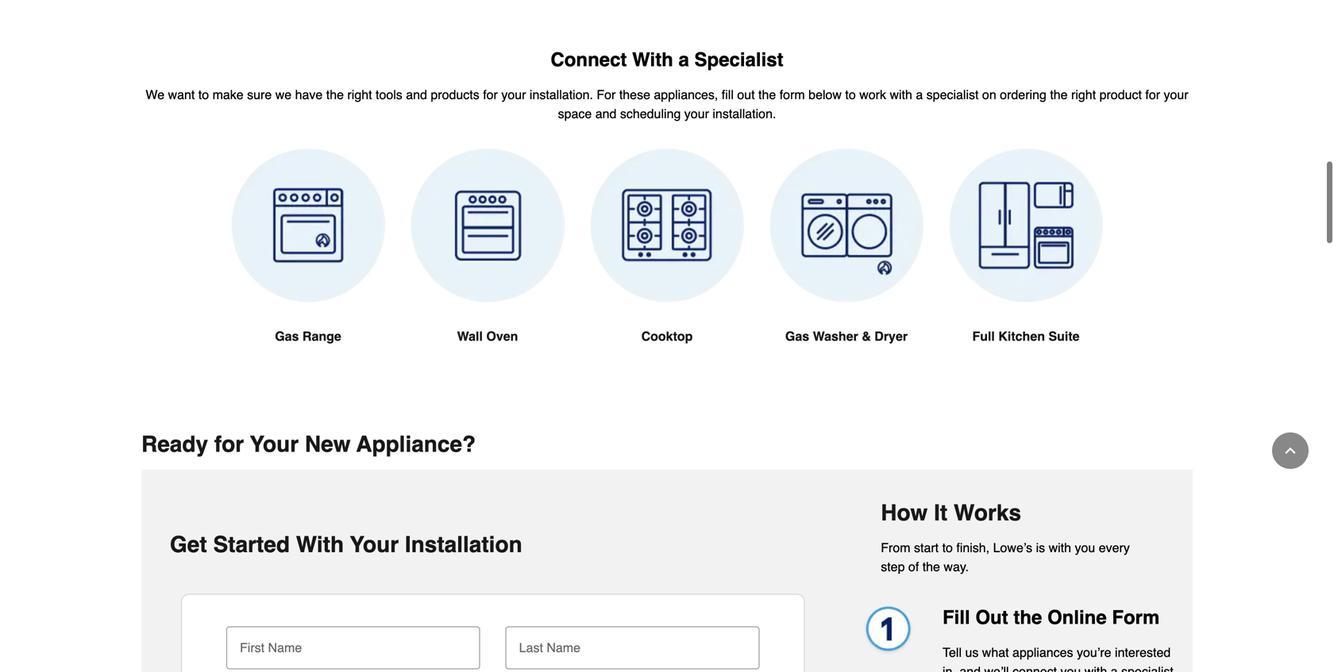 Task type: describe. For each thing, give the bounding box(es) containing it.
what
[[983, 646, 1009, 660]]

you're
[[1077, 646, 1112, 660]]

online
[[1048, 607, 1107, 629]]

appliances,
[[654, 87, 718, 102]]

fill
[[943, 607, 971, 629]]

with inside tell us what appliances you're interested in, and we'll connect you with a specialis
[[1085, 665, 1108, 673]]

works
[[954, 501, 1022, 526]]

us
[[966, 646, 979, 660]]

scroll to top element
[[1273, 433, 1309, 469]]

out
[[737, 87, 755, 102]]

dryer
[[875, 329, 908, 344]]

0 vertical spatial installation.
[[530, 87, 593, 102]]

connect
[[1013, 665, 1057, 673]]

way.
[[944, 560, 969, 575]]

on
[[983, 87, 997, 102]]

1 horizontal spatial and
[[596, 106, 617, 121]]

wall
[[457, 329, 483, 344]]

how it works
[[881, 501, 1022, 526]]

0 horizontal spatial a
[[679, 49, 689, 71]]

1 horizontal spatial your
[[685, 106, 709, 121]]

make
[[213, 87, 244, 102]]

kitchen
[[999, 329, 1045, 344]]

0 vertical spatial your
[[250, 432, 299, 457]]

products
[[431, 87, 480, 102]]

2 right from the left
[[1072, 87, 1096, 102]]

0 horizontal spatial and
[[406, 87, 427, 102]]

tell us what appliances you're interested in, and we'll connect you with a specialis
[[943, 646, 1174, 673]]

and inside tell us what appliances you're interested in, and we'll connect you with a specialis
[[960, 665, 981, 673]]

appliance?
[[356, 432, 476, 457]]

get started with your installation
[[170, 532, 522, 558]]

gas range
[[275, 329, 341, 344]]

is
[[1036, 541, 1046, 556]]

a inside tell us what appliances you're interested in, and we'll connect you with a specialis
[[1111, 665, 1118, 673]]

0 horizontal spatial your
[[502, 87, 526, 102]]

out
[[976, 607, 1009, 629]]

in,
[[943, 665, 956, 673]]

appliances
[[1013, 646, 1074, 660]]

you inside from start to finish, lowe's is with you every step of the way.
[[1075, 541, 1096, 556]]

ordering
[[1000, 87, 1047, 102]]

gas washer & dryer link
[[770, 149, 924, 384]]

want
[[168, 87, 195, 102]]

gas for gas range
[[275, 329, 299, 344]]

full
[[973, 329, 995, 344]]

cooktop link
[[590, 149, 744, 384]]

product
[[1100, 87, 1142, 102]]

1 horizontal spatial installation.
[[713, 106, 776, 121]]

an icon of a refrigerator, microwave and range. image
[[949, 149, 1103, 303]]

we want to make sure we have the right tools and products for your installation. for these appliances, fill out the form below to work with a specialist on ordering the right product for your space and scheduling your installation.
[[146, 87, 1189, 121]]

with inside we want to make sure we have the right tools and products for your installation. for these appliances, fill out the form below to work with a specialist on ordering the right product for your space and scheduling your installation.
[[890, 87, 913, 102]]

fill
[[722, 87, 734, 102]]

ready for your new appliance?
[[141, 432, 476, 457]]

have
[[295, 87, 323, 102]]

fill out the online form
[[943, 607, 1160, 629]]

an icon of a range. image
[[231, 149, 385, 303]]

we
[[146, 87, 165, 102]]

new
[[305, 432, 351, 457]]

you inside tell us what appliances you're interested in, and we'll connect you with a specialis
[[1061, 665, 1081, 673]]

lowe's
[[993, 541, 1033, 556]]

1 horizontal spatial your
[[350, 532, 399, 558]]

oven
[[486, 329, 518, 344]]

1 right from the left
[[348, 87, 372, 102]]

0 horizontal spatial for
[[214, 432, 244, 457]]

an icon of a cooktop. image
[[590, 149, 744, 303]]

0 horizontal spatial with
[[296, 532, 344, 558]]

gas washer & dryer
[[786, 329, 908, 344]]

space
[[558, 106, 592, 121]]

we
[[275, 87, 292, 102]]



Task type: vqa. For each thing, say whether or not it's contained in the screenshot.
chevron up "image" inside the scroll to top Element
no



Task type: locate. For each thing, give the bounding box(es) containing it.
cooktop
[[642, 329, 693, 344]]

2 horizontal spatial a
[[1111, 665, 1118, 673]]

sure
[[247, 87, 272, 102]]

work
[[860, 87, 887, 102]]

wall oven link
[[411, 149, 565, 384]]

1 vertical spatial and
[[596, 106, 617, 121]]

from start to finish, lowe's is with you every step of the way.
[[881, 541, 1130, 575]]

a inside we want to make sure we have the right tools and products for your installation. for these appliances, fill out the form below to work with a specialist on ordering the right product for your space and scheduling your installation.
[[916, 87, 923, 102]]

from
[[881, 541, 911, 556]]

LastName text field
[[512, 627, 753, 662]]

below
[[809, 87, 842, 102]]

2 horizontal spatial with
[[1085, 665, 1108, 673]]

full kitchen suite link
[[949, 149, 1103, 384]]

wall oven
[[457, 329, 518, 344]]

range
[[303, 329, 341, 344]]

1 horizontal spatial to
[[846, 87, 856, 102]]

2 vertical spatial with
[[1085, 665, 1108, 673]]

and right tools
[[406, 87, 427, 102]]

specialist
[[695, 49, 784, 71]]

2 horizontal spatial your
[[1164, 87, 1189, 102]]

0 vertical spatial with
[[890, 87, 913, 102]]

FirstName text field
[[233, 627, 474, 662]]

with right is
[[1049, 541, 1072, 556]]

it
[[934, 501, 948, 526]]

connect with a specialist
[[551, 49, 784, 71]]

connect
[[551, 49, 627, 71]]

2 vertical spatial a
[[1111, 665, 1118, 673]]

with
[[890, 87, 913, 102], [1049, 541, 1072, 556], [1085, 665, 1108, 673]]

you down you're
[[1061, 665, 1081, 673]]

form
[[1112, 607, 1160, 629]]

installation. down out
[[713, 106, 776, 121]]

0 horizontal spatial your
[[250, 432, 299, 457]]

2 vertical spatial and
[[960, 665, 981, 673]]

tools
[[376, 87, 403, 102]]

how
[[881, 501, 928, 526]]

1 vertical spatial with
[[1049, 541, 1072, 556]]

for right products
[[483, 87, 498, 102]]

your
[[250, 432, 299, 457], [350, 532, 399, 558]]

suite
[[1049, 329, 1080, 344]]

for
[[483, 87, 498, 102], [1146, 87, 1161, 102], [214, 432, 244, 457]]

1 vertical spatial installation.
[[713, 106, 776, 121]]

an icon of a number one. image
[[857, 606, 918, 659]]

2 gas from the left
[[786, 329, 810, 344]]

to left work
[[846, 87, 856, 102]]

tell
[[943, 646, 962, 660]]

gas left range
[[275, 329, 299, 344]]

of
[[909, 560, 919, 575]]

0 horizontal spatial right
[[348, 87, 372, 102]]

with right started
[[296, 532, 344, 558]]

to right want
[[198, 87, 209, 102]]

with
[[632, 49, 674, 71], [296, 532, 344, 558]]

to for how it works
[[943, 541, 953, 556]]

the inside from start to finish, lowe's is with you every step of the way.
[[923, 560, 941, 575]]

installation.
[[530, 87, 593, 102], [713, 106, 776, 121]]

every
[[1099, 541, 1130, 556]]

your down appliances,
[[685, 106, 709, 121]]

and down us
[[960, 665, 981, 673]]

an icon of a washer and dryer. image
[[770, 149, 924, 303]]

scheduling
[[620, 106, 681, 121]]

and down for
[[596, 106, 617, 121]]

washer
[[813, 329, 859, 344]]

0 vertical spatial you
[[1075, 541, 1096, 556]]

1 horizontal spatial with
[[1049, 541, 1072, 556]]

to inside from start to finish, lowe's is with you every step of the way.
[[943, 541, 953, 556]]

we'll
[[985, 665, 1009, 673]]

an icon of a wall oven. image
[[411, 149, 565, 303]]

start
[[914, 541, 939, 556]]

full kitchen suite
[[973, 329, 1080, 344]]

step
[[881, 560, 905, 575]]

0 vertical spatial a
[[679, 49, 689, 71]]

for right product
[[1146, 87, 1161, 102]]

1 horizontal spatial with
[[632, 49, 674, 71]]

with down you're
[[1085, 665, 1108, 673]]

2 horizontal spatial to
[[943, 541, 953, 556]]

1 horizontal spatial gas
[[786, 329, 810, 344]]

to up way.
[[943, 541, 953, 556]]

1 horizontal spatial right
[[1072, 87, 1096, 102]]

form
[[780, 87, 805, 102]]

finish,
[[957, 541, 990, 556]]

1 horizontal spatial for
[[483, 87, 498, 102]]

right left product
[[1072, 87, 1096, 102]]

0 vertical spatial and
[[406, 87, 427, 102]]

a down you're
[[1111, 665, 1118, 673]]

installation. up space
[[530, 87, 593, 102]]

for right ready
[[214, 432, 244, 457]]

gas for gas washer & dryer
[[786, 329, 810, 344]]

0 horizontal spatial with
[[890, 87, 913, 102]]

with right work
[[890, 87, 913, 102]]

chevron up image
[[1283, 443, 1299, 459]]

started
[[213, 532, 290, 558]]

these
[[620, 87, 651, 102]]

ready
[[141, 432, 208, 457]]

with up the these at the left top of page
[[632, 49, 674, 71]]

you left the every
[[1075, 541, 1096, 556]]

installation
[[405, 532, 522, 558]]

0 horizontal spatial installation.
[[530, 87, 593, 102]]

1 vertical spatial your
[[350, 532, 399, 558]]

0 horizontal spatial to
[[198, 87, 209, 102]]

a left specialist
[[916, 87, 923, 102]]

a
[[679, 49, 689, 71], [916, 87, 923, 102], [1111, 665, 1118, 673]]

you
[[1075, 541, 1096, 556], [1061, 665, 1081, 673]]

with inside from start to finish, lowe's is with you every step of the way.
[[1049, 541, 1072, 556]]

right
[[348, 87, 372, 102], [1072, 87, 1096, 102]]

&
[[862, 329, 871, 344]]

gas
[[275, 329, 299, 344], [786, 329, 810, 344]]

2 horizontal spatial for
[[1146, 87, 1161, 102]]

get
[[170, 532, 207, 558]]

gas left 'washer'
[[786, 329, 810, 344]]

your right products
[[502, 87, 526, 102]]

your right product
[[1164, 87, 1189, 102]]

2 horizontal spatial and
[[960, 665, 981, 673]]

0 horizontal spatial gas
[[275, 329, 299, 344]]

interested
[[1115, 646, 1171, 660]]

1 vertical spatial a
[[916, 87, 923, 102]]

the
[[326, 87, 344, 102], [759, 87, 776, 102], [1050, 87, 1068, 102], [923, 560, 941, 575], [1014, 607, 1043, 629]]

to for connect with a specialist
[[198, 87, 209, 102]]

right left tools
[[348, 87, 372, 102]]

specialist
[[927, 87, 979, 102]]

1 vertical spatial with
[[296, 532, 344, 558]]

1 vertical spatial you
[[1061, 665, 1081, 673]]

1 horizontal spatial a
[[916, 87, 923, 102]]

1 gas from the left
[[275, 329, 299, 344]]

for
[[597, 87, 616, 102]]

0 vertical spatial with
[[632, 49, 674, 71]]

and
[[406, 87, 427, 102], [596, 106, 617, 121], [960, 665, 981, 673]]

your
[[502, 87, 526, 102], [1164, 87, 1189, 102], [685, 106, 709, 121]]

gas range link
[[231, 149, 385, 384]]

to
[[198, 87, 209, 102], [846, 87, 856, 102], [943, 541, 953, 556]]

a up appliances,
[[679, 49, 689, 71]]



